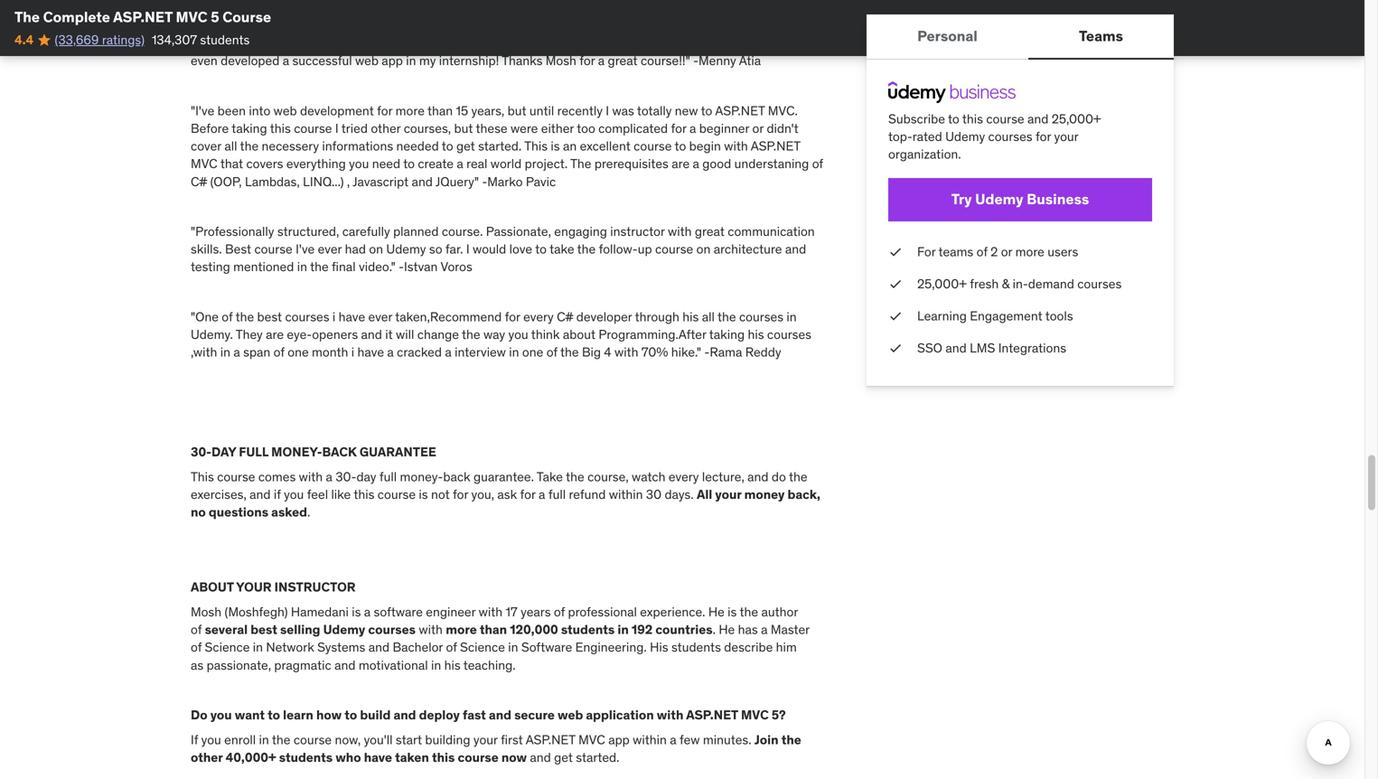 Task type: describe. For each thing, give the bounding box(es) containing it.
big
[[582, 344, 601, 360]]

course down complicated
[[634, 138, 672, 154]]

1 vertical spatial have
[[357, 344, 384, 360]]

1 horizontal spatial or
[[1001, 243, 1012, 260]]

your for subscribe to this course and 25,000+ top‑rated udemy courses for your organization.
[[1054, 128, 1079, 145]]

begin
[[689, 138, 721, 154]]

course.
[[442, 223, 483, 239]]

started. inside "i've been into web development for more than 15 years, but until recently i was totally new to asp.net mvc. before taking this course i tried other courses, but these were either too complicated for a beginner or didn't cover all the necessery informations needed to get started. this is an excellent course to begin with asp.net mvc that covers everything you need to create a real world project. the prerequisites are a good understaning of c# (oop, lambdas, linq...) , javascript and jquery" -marko pavic
[[478, 138, 522, 154]]

0 horizontal spatial 30-
[[191, 444, 211, 460]]

1 vertical spatial 25,000+
[[917, 276, 967, 292]]

1 horizontal spatial full
[[548, 486, 566, 503]]

the right enroll
[[272, 732, 291, 748]]

all inside "i've been into web development for more than 15 years, but until recently i was totally new to asp.net mvc. before taking this course i tried other courses, but these were either too complicated for a beginner or didn't cover all the necessery informations needed to get started. this is an excellent course to begin with asp.net mvc that covers everything you need to create a real world project. the prerequisites are a good understaning of c# (oop, lambdas, linq...) , javascript and jquery" -marko pavic
[[224, 138, 237, 154]]

change
[[417, 326, 459, 342]]

a down the begin
[[693, 156, 699, 172]]

now,
[[335, 732, 361, 748]]

of inside "i've been into web development for more than 15 years, but until recently i was totally new to asp.net mvc. before taking this course i tried other courses, but these were either too complicated for a beginner or didn't cover all the necessery informations needed to get started. this is an excellent course to begin with asp.net mvc that covers everything you need to create a real world project. the prerequisites are a good understaning of c# (oop, lambdas, linq...) , javascript and jquery" -marko pavic
[[812, 156, 823, 172]]

1 one from the left
[[288, 344, 309, 360]]

and up "money"
[[748, 469, 769, 485]]

is right hamedani
[[352, 604, 361, 620]]

you right do
[[210, 707, 232, 723]]

to up create
[[442, 138, 453, 154]]

from
[[288, 35, 314, 51]]

subscribe to this course and 25,000+ top‑rated udemy courses for your organization.
[[888, 111, 1101, 162]]

has
[[738, 621, 758, 638]]

asked
[[271, 504, 307, 520]]

web inside "amazing course from mosh! after i finished the c# series, i moved directly to this course and learn so much and even developed a successful web app in my internship! thanks mosh for a great course!!" -menny atia
[[355, 53, 379, 69]]

author
[[761, 604, 798, 620]]

to right how
[[345, 707, 357, 723]]

1 vertical spatial i
[[351, 344, 354, 360]]

is up describe
[[728, 604, 737, 620]]

all inside "one of the best courses i have ever taken,recommend for every c# developer through his all the courses in udemy. they are eye-openers and it will change the way you think about programming.after taking his courses ,with in a span of one month i have a cracked a interview in one of the big 4 with 70% hike." -rama reddy
[[702, 308, 715, 325]]

informations
[[322, 138, 393, 154]]

course
[[223, 8, 271, 26]]

every inside this course comes with a 30-day full money-back guarantee. take the course, watch every lecture, and do the exercises, and if you feel like this course is not for you, ask for a full refund within 30 days.
[[669, 469, 699, 485]]

to right new
[[701, 102, 713, 119]]

great inside "amazing course from mosh! after i finished the c# series, i moved directly to this course and learn so much and even developed a successful web app in my internship! thanks mosh for a great course!!" -menny atia
[[608, 53, 638, 69]]

and up motivational
[[368, 639, 390, 655]]

course right up
[[655, 241, 693, 257]]

a left real
[[457, 156, 463, 172]]

of right years
[[554, 604, 565, 620]]

and up start
[[394, 707, 416, 723]]

to down needed
[[403, 156, 415, 172]]

too
[[577, 120, 595, 136]]

in right ",with"
[[220, 344, 230, 360]]

would
[[473, 241, 506, 257]]

c# inside "one of the best courses i have ever taken,recommend for every c# developer through his all the courses in udemy. they are eye-openers and it will change the way you think about programming.after taking his courses ,with in a span of one month i have a cracked a interview in one of the big 4 with 70% hike." -rama reddy
[[557, 308, 573, 325]]

and inside "one of the best courses i have ever taken,recommend for every c# developer through his all the courses in udemy. they are eye-openers and it will change the way you think about programming.after taking his courses ,with in a span of one month i have a cracked a interview in one of the big 4 with 70% hike." -rama reddy
[[361, 326, 382, 342]]

for up other
[[377, 102, 392, 119]]

"amazing
[[191, 35, 244, 51]]

sso and lms integrations
[[917, 340, 1067, 356]]

,with
[[191, 344, 217, 360]]

world
[[491, 156, 522, 172]]

in up engineering. his at the left
[[618, 621, 629, 638]]

0 vertical spatial have
[[339, 308, 365, 325]]

you inside "i've been into web development for more than 15 years, but until recently i was totally new to asp.net mvc. before taking this course i tried other courses, but these were either too complicated for a beginner or didn't cover all the necessery informations needed to get started. this is an excellent course to begin with asp.net mvc that covers everything you need to create a real world project. the prerequisites are a good understaning of c# (oop, lambdas, linq...) , javascript and jquery" -marko pavic
[[349, 156, 369, 172]]

or inside "i've been into web development for more than 15 years, but until recently i was totally new to asp.net mvc. before taking this course i tried other courses, but these were either too complicated for a beginner or didn't cover all the necessery informations needed to get started. this is an excellent course to begin with asp.net mvc that covers everything you need to create a real world project. the prerequisites are a good understaning of c# (oop, lambdas, linq...) , javascript and jquery" -marko pavic
[[752, 120, 764, 136]]

1 vertical spatial best
[[251, 621, 277, 638]]

was
[[612, 102, 634, 119]]

final
[[332, 259, 356, 275]]

his inside . he has a master of science in network systems and bachelor of science in software engineering. his students describe him as passionate, pragmatic and motivational in his teaching.
[[444, 657, 461, 673]]

through
[[635, 308, 680, 325]]

and inside "professionally structured, carefully planned course. passionate, engaging instructor with great communication skills. best course i've ever had on udemy so far. i would love to take the follow-up course on architecture and testing mentioned in the final video." -istvan voros
[[785, 241, 806, 257]]

and down systems
[[334, 657, 356, 673]]

learning engagement tools
[[917, 308, 1073, 324]]

. for .
[[307, 504, 313, 520]]

with up bachelor
[[419, 621, 443, 638]]

cracked
[[397, 344, 442, 360]]

watch
[[632, 469, 666, 485]]

udemy inside subscribe to this course and 25,000+ top‑rated udemy courses for your organization.
[[945, 128, 985, 145]]

tab list containing personal
[[867, 14, 1174, 60]]

users
[[1048, 243, 1078, 260]]

selling udemy
[[280, 621, 365, 638]]

to right want
[[268, 707, 280, 723]]

and inside subscribe to this course and 25,000+ top‑rated udemy courses for your organization.
[[1028, 111, 1049, 127]]

a left span
[[233, 344, 240, 360]]

students inside . he has a master of science in network systems and bachelor of science in software engineering. his students describe him as passionate, pragmatic and motivational in his teaching.
[[671, 639, 721, 655]]

course up exercises,
[[217, 469, 255, 485]]

span
[[243, 344, 270, 360]]

taking inside "i've been into web development for more than 15 years, but until recently i was totally new to asp.net mvc. before taking this course i tried other courses, but these were either too complicated for a beginner or didn't cover all the necessery informations needed to get started. this is an excellent course to begin with asp.net mvc that covers everything you need to create a real world project. the prerequisites are a good understaning of c# (oop, lambdas, linq...) , javascript and jquery" -marko pavic
[[232, 120, 267, 136]]

- inside "i've been into web development for more than 15 years, but until recently i was totally new to asp.net mvc. before taking this course i tried other courses, but these were either too complicated for a beginner or didn't cover all the necessery informations needed to get started. this is an excellent course to begin with asp.net mvc that covers everything you need to create a real world project. the prerequisites are a good understaning of c# (oop, lambdas, linq...) , javascript and jquery" -marko pavic
[[482, 173, 487, 190]]

2 one from the left
[[522, 344, 543, 360]]

is inside "i've been into web development for more than 15 years, but until recently i was totally new to asp.net mvc. before taking this course i tried other courses, but these were either too complicated for a beginner or didn't cover all the necessery informations needed to get started. this is an excellent course to begin with asp.net mvc that covers everything you need to create a real world project. the prerequisites are a good understaning of c# (oop, lambdas, linq...) , javascript and jquery" -marko pavic
[[551, 138, 560, 154]]

and right 'much' at the top right of the page
[[798, 35, 820, 51]]

for teams of 2 or more users
[[917, 243, 1078, 260]]

you inside "one of the best courses i have ever taken,recommend for every c# developer through his all the courses in udemy. they are eye-openers and it will change the way you think about programming.after taking his courses ,with in a span of one month i have a cracked a interview in one of the big 4 with 70% hike." -rama reddy
[[508, 326, 528, 342]]

0 vertical spatial full
[[379, 469, 397, 485]]

course up necessery
[[294, 120, 332, 136]]

134,307
[[152, 32, 197, 48]]

a down new
[[690, 120, 696, 136]]

learn inside "amazing course from mosh! after i finished the c# series, i moved directly to this course and learn so much and even developed a successful web app in my internship! thanks mosh for a great course!!" -menny atia
[[716, 35, 745, 51]]

120,000
[[510, 621, 558, 638]]

a down change
[[445, 344, 452, 360]]

5
[[211, 8, 219, 26]]

way
[[484, 326, 505, 342]]

a inside mosh (moshfegh) hamedani is a software engineer with 17 years of professional experience. he is the author of
[[364, 604, 371, 620]]

the inside "i've been into web development for more than 15 years, but until recently i was totally new to asp.net mvc. before taking this course i tried other courses, but these were either too complicated for a beginner or didn't cover all the necessery informations needed to get started. this is an excellent course to begin with asp.net mvc that covers everything you need to create a real world project. the prerequisites are a good understaning of c# (oop, lambdas, linq...) , javascript and jquery" -marko pavic
[[570, 156, 591, 172]]

2 on from the left
[[696, 241, 711, 257]]

the up back,
[[789, 469, 808, 485]]

for down the back
[[453, 486, 468, 503]]

deploy
[[419, 707, 460, 723]]

countries
[[656, 621, 713, 638]]

a down directly
[[598, 53, 605, 69]]

if
[[191, 732, 198, 748]]

not
[[431, 486, 450, 503]]

web inside "i've been into web development for more than 15 years, but until recently i was totally new to asp.net mvc. before taking this course i tried other courses, but these were either too complicated for a beginner or didn't cover all the necessery informations needed to get started. this is an excellent course to begin with asp.net mvc that covers everything you need to create a real world project. the prerequisites are a good understaning of c# (oop, lambdas, linq...) , javascript and jquery" -marko pavic
[[274, 102, 297, 119]]

series,
[[481, 35, 517, 51]]

few
[[680, 732, 700, 748]]

taking inside "one of the best courses i have ever taken,recommend for every c# developer through his all the courses in udemy. they are eye-openers and it will change the way you think about programming.after taking his courses ,with in a span of one month i have a cracked a interview in one of the big 4 with 70% hike." -rama reddy
[[709, 326, 745, 342]]

1 horizontal spatial started.
[[576, 749, 619, 766]]

0 vertical spatial i
[[333, 308, 336, 325]]

for inside "amazing course from mosh! after i finished the c# series, i moved directly to this course and learn so much and even developed a successful web app in my internship! thanks mosh for a great course!!" -menny atia
[[580, 53, 595, 69]]

great inside "professionally structured, carefully planned course. passionate, engaging instructor with great communication skills. best course i've ever had on udemy so far. i would love to take the follow-up course on architecture and testing mentioned in the final video." -istvan voros
[[695, 223, 725, 239]]

teams button
[[1028, 14, 1174, 58]]

the up rama
[[718, 308, 736, 325]]

about your instructor
[[191, 579, 359, 595]]

the down engaging
[[577, 241, 596, 257]]

a up feel
[[326, 469, 333, 485]]

you, ask
[[471, 486, 517, 503]]

for down new
[[671, 120, 687, 136]]

for inside subscribe to this course and 25,000+ top‑rated udemy courses for your organization.
[[1036, 128, 1051, 145]]

hamedani
[[291, 604, 349, 620]]

moved
[[527, 35, 565, 51]]

developer
[[576, 308, 632, 325]]

ever inside "professionally structured, carefully planned course. passionate, engaging instructor with great communication skills. best course i've ever had on udemy so far. i would love to take the follow-up course on architecture and testing mentioned in the final video." -istvan voros
[[318, 241, 342, 257]]

and up menny
[[692, 35, 713, 51]]

try
[[951, 190, 972, 208]]

more inside "i've been into web development for more than 15 years, but until recently i was totally new to asp.net mvc. before taking this course i tried other courses, but these were either too complicated for a beginner or didn't cover all the necessery informations needed to get started. this is an excellent course to begin with asp.net mvc that covers everything you need to create a real world project. the prerequisites are a good understaning of c# (oop, lambdas, linq...) , javascript and jquery" -marko pavic
[[396, 102, 425, 119]]

1 vertical spatial asp.net
[[715, 102, 765, 119]]

how
[[316, 707, 342, 723]]

of right "one
[[222, 308, 233, 325]]

demand
[[1028, 276, 1074, 292]]

comes
[[258, 469, 296, 485]]

xsmall image for sso
[[888, 339, 903, 357]]

your inside all your money back, no questions asked
[[715, 486, 742, 503]]

to left the begin
[[675, 138, 686, 154]]

you right if at the left bottom of page
[[201, 732, 221, 748]]

ever inside "one of the best courses i have ever taken,recommend for every c# developer through his all the courses in udemy. they are eye-openers and it will change the way you think about programming.after taking his courses ,with in a span of one month i have a cracked a interview in one of the big 4 with 70% hike." -rama reddy
[[368, 308, 392, 325]]

try udemy business link
[[888, 178, 1152, 221]]

good
[[702, 156, 731, 172]]

do
[[772, 469, 786, 485]]

i up thanks
[[520, 35, 524, 51]]

subscribe
[[888, 111, 945, 127]]

the up they
[[235, 308, 254, 325]]

years
[[521, 604, 551, 620]]

students down professional
[[561, 621, 615, 638]]

mosh inside "amazing course from mosh! after i finished the c# series, i moved directly to this course and learn so much and even developed a successful web app in my internship! thanks mosh for a great course!!" -menny atia
[[546, 53, 577, 69]]

need
[[372, 156, 400, 172]]

mentioned
[[233, 259, 294, 275]]

javascript
[[353, 173, 409, 190]]

testing
[[191, 259, 230, 275]]

within
[[609, 486, 643, 503]]

try udemy business
[[951, 190, 1089, 208]]

in left network
[[253, 639, 263, 655]]

this course comes with a 30-day full money-back guarantee. take the course, watch every lecture, and do the exercises, and if you feel like this course is not for you, ask for a full refund within 30 days.
[[191, 469, 808, 503]]

every inside "one of the best courses i have ever taken,recommend for every c# developer through his all the courses in udemy. they are eye-openers and it will change the way you think about programming.after taking his courses ,with in a span of one month i have a cracked a interview in one of the big 4 with 70% hike." -rama reddy
[[523, 308, 554, 325]]

and right sso
[[946, 340, 967, 356]]

0 vertical spatial mvc
[[176, 8, 208, 26]]

1 horizontal spatial but
[[508, 102, 526, 119]]

and left if
[[250, 486, 271, 503]]

. he has a master of science in network systems and bachelor of science in software engineering. his students describe him as passionate, pragmatic and motivational in his teaching.
[[191, 621, 810, 673]]

mvc inside "i've been into web development for more than 15 years, but until recently i was totally new to asp.net mvc. before taking this course i tried other courses, but these were either too complicated for a beginner or didn't cover all the necessery informations needed to get started. this is an excellent course to begin with asp.net mvc that covers everything you need to create a real world project. the prerequisites are a good understaning of c# (oop, lambdas, linq...) , javascript and jquery" -marko pavic
[[191, 156, 218, 172]]

2 horizontal spatial web
[[558, 707, 583, 723]]

a inside . he has a master of science in network systems and bachelor of science in software engineering. his students describe him as passionate, pragmatic and motivational in his teaching.
[[761, 621, 768, 638]]

- inside "one of the best courses i have ever taken,recommend for every c# developer through his all the courses in udemy. they are eye-openers and it will change the way you think about programming.after taking his courses ,with in a span of one month i have a cracked a interview in one of the big 4 with 70% hike." -rama reddy
[[704, 344, 710, 360]]

of up as passionate,
[[191, 639, 202, 655]]

0 horizontal spatial learn
[[283, 707, 313, 723]]

a down it
[[387, 344, 394, 360]]

2 vertical spatial asp.net
[[751, 138, 801, 154]]

xsmall image for 25,000+
[[888, 275, 903, 293]]

you inside this course comes with a 30-day full money-back guarantee. take the course, watch every lecture, and do the exercises, and if you feel like this course is not for you, ask for a full refund within 30 days.
[[284, 486, 304, 503]]

the inside "join the other 40,000+ students who have taken this course now"
[[781, 732, 801, 748]]

the up refund
[[566, 469, 584, 485]]

of left the 2 on the right
[[977, 243, 988, 260]]

(oop,
[[210, 173, 242, 190]]

like
[[331, 486, 351, 503]]

course inside subscribe to this course and 25,000+ top‑rated udemy courses for your organization.
[[986, 111, 1025, 127]]

your
[[236, 579, 272, 595]]

with inside "i've been into web development for more than 15 years, but until recently i was totally new to asp.net mvc. before taking this course i tried other courses, but these were either too complicated for a beginner or didn't cover all the necessery informations needed to get started. this is an excellent course to begin with asp.net mvc that covers everything you need to create a real world project. the prerequisites are a good understaning of c# (oop, lambdas, linq...) , javascript and jquery" -marko pavic
[[724, 138, 748, 154]]

day
[[211, 444, 236, 460]]

i left was
[[606, 102, 609, 119]]

of right span
[[274, 344, 285, 360]]

2
[[991, 243, 998, 260]]

network
[[266, 639, 314, 655]]

1 vertical spatial udemy
[[975, 190, 1024, 208]]

experience.
[[640, 604, 705, 620]]

development
[[300, 102, 374, 119]]

organization.
[[888, 146, 961, 162]]

up
[[638, 241, 652, 257]]

and right now
[[530, 749, 551, 766]]

teams
[[1079, 27, 1123, 45]]

in down communication
[[787, 308, 797, 325]]

he inside . he has a master of science in network systems and bachelor of science in software engineering. his students describe him as passionate, pragmatic and motivational in his teaching.
[[719, 621, 735, 638]]

want
[[235, 707, 265, 723]]

of down several best selling udemy courses with more than 120,000 students in 192 countries
[[446, 639, 457, 655]]

linq...)
[[303, 173, 344, 190]]

didn't
[[767, 120, 799, 136]]

192
[[632, 621, 653, 638]]

in inside "professionally structured, carefully planned course. passionate, engaging instructor with great communication skills. best course i've ever had on udemy so far. i would love to take the follow-up course on architecture and testing mentioned in the final video." -istvan voros
[[297, 259, 307, 275]]

1 horizontal spatial his
[[683, 308, 699, 325]]

complete
[[43, 8, 110, 26]]

reddy
[[745, 344, 781, 360]]

the inside "i've been into web development for more than 15 years, but until recently i was totally new to asp.net mvc. before taking this course i tried other courses, but these were either too complicated for a beginner or didn't cover all the necessery informations needed to get started. this is an excellent course to begin with asp.net mvc that covers everything you need to create a real world project. the prerequisites are a good understaning of c# (oop, lambdas, linq...) , javascript and jquery" -marko pavic
[[240, 138, 259, 154]]

fresh
[[970, 276, 999, 292]]

understaning
[[734, 156, 809, 172]]

jquery"
[[435, 173, 479, 190]]

course up developed at the left top of page
[[247, 35, 285, 51]]

a down take
[[539, 486, 545, 503]]



Task type: vqa. For each thing, say whether or not it's contained in the screenshot.
Join the New Instructor Challenge!
no



Task type: locate. For each thing, give the bounding box(es) containing it.
more up courses,
[[396, 102, 425, 119]]

1 vertical spatial started.
[[576, 749, 619, 766]]

5?
[[772, 707, 786, 723]]

0 vertical spatial this
[[524, 138, 548, 154]]

0 horizontal spatial i
[[333, 308, 336, 325]]

years,
[[471, 102, 505, 119]]

personal
[[917, 27, 978, 45]]

1 horizontal spatial so
[[748, 35, 761, 51]]

more for several best selling udemy courses with more than 120,000 students in 192 countries
[[446, 621, 477, 638]]

1 vertical spatial he
[[719, 621, 735, 638]]

think
[[531, 326, 560, 342]]

with right the instructor
[[668, 223, 692, 239]]

1 vertical spatial every
[[669, 469, 699, 485]]

course down how
[[294, 732, 332, 748]]

learn
[[716, 35, 745, 51], [283, 707, 313, 723]]

one down the think
[[522, 344, 543, 360]]

this inside this course comes with a 30-day full money-back guarantee. take the course, watch every lecture, and do the exercises, and if you feel like this course is not for you, ask for a full refund within 30 days.
[[354, 486, 375, 503]]

application with
[[586, 707, 684, 723]]

0 vertical spatial web
[[355, 53, 379, 69]]

for up "way"
[[505, 308, 520, 325]]

money-
[[400, 469, 443, 485]]

tools
[[1045, 308, 1073, 324]]

. inside . he has a master of science in network systems and bachelor of science in software engineering. his students describe him as passionate, pragmatic and motivational in his teaching.
[[713, 621, 716, 638]]

0 horizontal spatial or
[[752, 120, 764, 136]]

0 vertical spatial than
[[427, 102, 453, 119]]

0 horizontal spatial the
[[14, 8, 40, 26]]

1 vertical spatial than
[[480, 621, 507, 638]]

course inside "join the other 40,000+ students who have taken this course now"
[[458, 749, 499, 766]]

best
[[257, 308, 282, 325], [251, 621, 277, 638]]

one
[[288, 344, 309, 360], [522, 344, 543, 360]]

c# inside "i've been into web development for more than 15 years, but until recently i was totally new to asp.net mvc. before taking this course i tried other courses, but these were either too complicated for a beginner or didn't cover all the necessery informations needed to get started. this is an excellent course to begin with asp.net mvc that covers everything you need to create a real world project. the prerequisites are a good understaning of c# (oop, lambdas, linq...) , javascript and jquery" -marko pavic
[[191, 173, 207, 190]]

0 vertical spatial c#
[[461, 35, 478, 51]]

c# up about on the top left of page
[[557, 308, 573, 325]]

25,000+ up business
[[1052, 111, 1101, 127]]

1 vertical spatial 30-
[[336, 469, 356, 485]]

1 vertical spatial so
[[429, 241, 442, 257]]

2 horizontal spatial his
[[748, 326, 764, 342]]

2 horizontal spatial more
[[1015, 243, 1045, 260]]

course up mentioned
[[254, 241, 293, 257]]

until recently
[[530, 102, 603, 119]]

the down i've
[[310, 259, 329, 275]]

"one of the best courses i have ever taken,recommend for every c# developer through his all the courses in udemy. they are eye-openers and it will change the way you think about programming.after taking his courses ,with in a span of one month i have a cracked a interview in one of the big 4 with 70% hike." -rama reddy
[[191, 308, 812, 360]]

2 xsmall image from the top
[[888, 339, 903, 357]]

this inside subscribe to this course and 25,000+ top‑rated udemy courses for your organization.
[[962, 111, 983, 127]]

2 vertical spatial c#
[[557, 308, 573, 325]]

programming.after
[[599, 326, 706, 342]]

1 horizontal spatial more
[[446, 621, 477, 638]]

the complete asp.net mvc 5 course
[[14, 8, 271, 26]]

this inside this course comes with a 30-day full money-back guarantee. take the course, watch every lecture, and do the exercises, and if you feel like this course is not for you, ask for a full refund within 30 days.
[[191, 469, 214, 485]]

have down you'll
[[364, 749, 392, 766]]

so up atia
[[748, 35, 761, 51]]

1 on from the left
[[369, 241, 383, 257]]

xsmall image for learning
[[888, 307, 903, 325]]

1 vertical spatial his
[[748, 326, 764, 342]]

ever
[[318, 241, 342, 257], [368, 308, 392, 325]]

1 horizontal spatial mosh
[[546, 53, 577, 69]]

have down the openers
[[357, 344, 384, 360]]

best down (moshfegh)
[[251, 621, 277, 638]]

interview
[[455, 344, 506, 360]]

eye-
[[287, 326, 312, 342]]

minutes.
[[703, 732, 752, 748]]

30-day full money-back guarantee
[[191, 444, 436, 460]]

this inside "amazing course from mosh! after i finished the c# series, i moved directly to this course and learn so much and even developed a successful web app in my internship! thanks mosh for a great course!!" -menny atia
[[627, 35, 648, 51]]

0 horizontal spatial ever
[[318, 241, 342, 257]]

complicated
[[598, 120, 668, 136]]

1 vertical spatial the
[[570, 156, 591, 172]]

sso
[[917, 340, 943, 356]]

0 horizontal spatial this
[[191, 469, 214, 485]]

1 vertical spatial or
[[1001, 243, 1012, 260]]

with right 4
[[615, 344, 638, 360]]

2 horizontal spatial c#
[[557, 308, 573, 325]]

30- inside this course comes with a 30-day full money-back guarantee. take the course, watch every lecture, and do the exercises, and if you feel like this course is not for you, ask for a full refund within 30 days.
[[336, 469, 356, 485]]

1 vertical spatial more
[[1015, 243, 1045, 260]]

and right fast at the bottom
[[489, 707, 511, 723]]

your for if you enroll in the course now, you'll start building your first asp.net mvc app within a few minutes.
[[473, 732, 498, 748]]

this inside "i've been into web development for more than 15 years, but until recently i was totally new to asp.net mvc. before taking this course i tried other courses, but these were either too complicated for a beginner or didn't cover all the necessery informations needed to get started. this is an excellent course to begin with asp.net mvc that covers everything you need to create a real world project. the prerequisites are a good understaning of c# (oop, lambdas, linq...) , javascript and jquery" -marko pavic
[[270, 120, 291, 136]]

mvc down cover
[[191, 156, 218, 172]]

0 horizontal spatial started.
[[478, 138, 522, 154]]

with inside "one of the best courses i have ever taken,recommend for every c# developer through his all the courses in udemy. they are eye-openers and it will change the way you think about programming.after taking his courses ,with in a span of one month i have a cracked a interview in one of the big 4 with 70% hike." -rama reddy
[[615, 344, 638, 360]]

the down an
[[570, 156, 591, 172]]

1 vertical spatial but
[[454, 120, 473, 136]]

you right if
[[284, 486, 304, 503]]

your down lecture, at the bottom of the page
[[715, 486, 742, 503]]

full right day
[[379, 469, 397, 485]]

have inside "join the other 40,000+ students who have taken this course now"
[[364, 749, 392, 766]]

enroll
[[224, 732, 256, 748]]

0 horizontal spatial web
[[274, 102, 297, 119]]

0 horizontal spatial mosh
[[191, 604, 222, 620]]

1 vertical spatial mvc
[[191, 156, 218, 172]]

i right "month"
[[351, 344, 354, 360]]

in down bachelor
[[431, 657, 441, 673]]

real
[[466, 156, 487, 172]]

a left 'software'
[[364, 604, 371, 620]]

of left several
[[191, 621, 202, 638]]

feel
[[307, 486, 328, 503]]

engagement
[[970, 308, 1043, 324]]

in left my
[[406, 53, 416, 69]]

are inside "i've been into web development for more than 15 years, but until recently i was totally new to asp.net mvc. before taking this course i tried other courses, but these were either too complicated for a beginner or didn't cover all the necessery informations needed to get started. this is an excellent course to begin with asp.net mvc that covers everything you need to create a real world project. the prerequisites are a good understaning of c# (oop, lambdas, linq...) , javascript and jquery" -marko pavic
[[672, 156, 690, 172]]

or
[[752, 120, 764, 136], [1001, 243, 1012, 260]]

1 vertical spatial learn
[[283, 707, 313, 723]]

0 vertical spatial mosh
[[546, 53, 577, 69]]

so inside "amazing course from mosh! after i finished the c# series, i moved directly to this course and learn so much and even developed a successful web app in my internship! thanks mosh for a great course!!" -menny atia
[[748, 35, 761, 51]]

0 horizontal spatial .
[[307, 504, 313, 520]]

so inside "professionally structured, carefully planned course. passionate, engaging instructor with great communication skills. best course i've ever had on udemy so far. i would love to take the follow-up course on architecture and testing mentioned in the final video." -istvan voros
[[429, 241, 442, 257]]

the down about on the top left of page
[[560, 344, 579, 360]]

1 xsmall image from the top
[[888, 243, 903, 261]]

get inside "i've been into web development for more than 15 years, but until recently i was totally new to asp.net mvc. before taking this course i tried other courses, but these were either too complicated for a beginner or didn't cover all the necessery informations needed to get started. this is an excellent course to begin with asp.net mvc that covers everything you need to create a real world project. the prerequisites are a good understaning of c# (oop, lambdas, linq...) , javascript and jquery" -marko pavic
[[456, 138, 475, 154]]

0 horizontal spatial on
[[369, 241, 383, 257]]

best inside "one of the best courses i have ever taken,recommend for every c# developer through his all the courses in udemy. they are eye-openers and it will change the way you think about programming.after taking his courses ,with in a span of one month i have a cracked a interview in one of the big 4 with 70% hike." -rama reddy
[[257, 308, 282, 325]]

asp.net up understaning
[[751, 138, 801, 154]]

this down day
[[354, 486, 375, 503]]

are left eye-
[[266, 326, 284, 342]]

in inside "amazing course from mosh! after i finished the c# series, i moved directly to this course and learn so much and even developed a successful web app in my internship! thanks mosh for a great course!!" -menny atia
[[406, 53, 416, 69]]

than down 17 in the bottom left of the page
[[480, 621, 507, 638]]

taking
[[232, 120, 267, 136], [709, 326, 745, 342]]

course up course!!"
[[651, 35, 689, 51]]

ever up the final on the left of the page
[[318, 241, 342, 257]]

asp.net mvc
[[686, 707, 769, 723]]

internship!
[[439, 53, 499, 69]]

than inside "i've been into web development for more than 15 years, but until recently i was totally new to asp.net mvc. before taking this course i tried other courses, but these were either too complicated for a beginner or didn't cover all the necessery informations needed to get started. this is an excellent course to begin with asp.net mvc that covers everything you need to create a real world project. the prerequisites are a good understaning of c# (oop, lambdas, linq...) , javascript and jquery" -marko pavic
[[427, 102, 453, 119]]

in right enroll
[[259, 732, 269, 748]]

the inside "amazing course from mosh! after i finished the c# series, i moved directly to this course and learn so much and even developed a successful web app in my internship! thanks mosh for a great course!!" -menny atia
[[439, 35, 458, 51]]

are down the begin
[[672, 156, 690, 172]]

0 vertical spatial .
[[307, 504, 313, 520]]

necessery
[[262, 138, 319, 154]]

other 40,000+
[[191, 749, 276, 766]]

learn left how
[[283, 707, 313, 723]]

your inside subscribe to this course and 25,000+ top‑rated udemy courses for your organization.
[[1054, 128, 1079, 145]]

he inside mosh (moshfegh) hamedani is a software engineer with 17 years of professional experience. he is the author of
[[708, 604, 725, 620]]

0 vertical spatial more
[[396, 102, 425, 119]]

2 science from the left
[[460, 639, 505, 655]]

0 horizontal spatial more
[[396, 102, 425, 119]]

my
[[419, 53, 436, 69]]

1 horizontal spatial ever
[[368, 308, 392, 325]]

describe
[[724, 639, 773, 655]]

or right the 2 on the right
[[1001, 243, 1012, 260]]

get up real
[[456, 138, 475, 154]]

1 horizontal spatial than
[[480, 621, 507, 638]]

is inside this course comes with a 30-day full money-back guarantee. take the course, watch every lecture, and do the exercises, and if you feel like this course is not for you, ask for a full refund within 30 days.
[[419, 486, 428, 503]]

0 horizontal spatial but
[[454, 120, 473, 136]]

0 horizontal spatial all
[[224, 138, 237, 154]]

30- up the like
[[336, 469, 356, 485]]

xsmall image
[[888, 243, 903, 261], [888, 307, 903, 325]]

0 vertical spatial every
[[523, 308, 554, 325]]

i up the openers
[[333, 308, 336, 325]]

0 horizontal spatial full
[[379, 469, 397, 485]]

to inside "amazing course from mosh! after i finished the c# series, i moved directly to this course and learn so much and even developed a successful web app in my internship! thanks mosh for a great course!!" -menny atia
[[613, 35, 624, 51]]

0 vertical spatial taking
[[232, 120, 267, 136]]

started.
[[478, 138, 522, 154], [576, 749, 619, 766]]

follow-
[[599, 241, 638, 257]]

in-
[[1013, 276, 1028, 292]]

0 vertical spatial udemy
[[945, 128, 985, 145]]

1 horizontal spatial one
[[522, 344, 543, 360]]

the up interview
[[462, 326, 480, 342]]

1 horizontal spatial all
[[702, 308, 715, 325]]

- inside "amazing course from mosh! after i finished the c# series, i moved directly to this course and learn so much and even developed a successful web app in my internship! thanks mosh for a great course!!" -menny atia
[[693, 53, 699, 69]]

0 vertical spatial ever
[[318, 241, 342, 257]]

and down create
[[412, 173, 433, 190]]

taken,recommend
[[395, 308, 502, 325]]

on up video."
[[369, 241, 383, 257]]

do
[[191, 707, 208, 723]]

more down the engineer
[[446, 621, 477, 638]]

for down guarantee.
[[520, 486, 536, 503]]

courses inside subscribe to this course and 25,000+ top‑rated udemy courses for your organization.
[[988, 128, 1033, 145]]

(moshfegh)
[[225, 604, 288, 620]]

0 vertical spatial 30-
[[191, 444, 211, 460]]

17
[[506, 604, 518, 620]]

do you want to learn how to build and deploy fast and secure web application with asp.net mvc 5?
[[191, 707, 786, 723]]

i down development
[[335, 120, 339, 136]]

this down udemy business image
[[962, 111, 983, 127]]

1 xsmall image from the top
[[888, 275, 903, 293]]

0 vertical spatial his
[[683, 308, 699, 325]]

started. down asp.net mvc app
[[576, 749, 619, 766]]

to
[[613, 35, 624, 51], [701, 102, 713, 119], [948, 111, 960, 127], [442, 138, 453, 154], [675, 138, 686, 154], [403, 156, 415, 172], [535, 241, 547, 257], [268, 707, 280, 723], [345, 707, 357, 723]]

1 vertical spatial get
[[554, 749, 573, 766]]

0 horizontal spatial get
[[456, 138, 475, 154]]

udemy business image
[[888, 81, 1016, 103]]

0 vertical spatial xsmall image
[[888, 275, 903, 293]]

in down 120,000 on the bottom left of the page
[[508, 639, 518, 655]]

every up days.
[[669, 469, 699, 485]]

1 science from the left
[[205, 639, 250, 655]]

all up rama
[[702, 308, 715, 325]]

with inside this course comes with a 30-day full money-back guarantee. take the course, watch every lecture, and do the exercises, and if you feel like this course is not for you, ask for a full refund within 30 days.
[[299, 469, 323, 485]]

1 vertical spatial mosh
[[191, 604, 222, 620]]

course down "money-" in the bottom left of the page
[[378, 486, 416, 503]]

to inside "professionally structured, carefully planned course. passionate, engaging instructor with great communication skills. best course i've ever had on udemy so far. i would love to take the follow-up course on architecture and testing mentioned in the final video." -istvan voros
[[535, 241, 547, 257]]

xsmall image for for
[[888, 243, 903, 261]]

engineer
[[426, 604, 476, 620]]

his up reddy
[[748, 326, 764, 342]]

i inside "professionally structured, carefully planned course. passionate, engaging instructor with great communication skills. best course i've ever had on udemy so far. i would love to take the follow-up course on architecture and testing mentioned in the final video." -istvan voros
[[466, 241, 470, 257]]

this inside "join the other 40,000+ students who have taken this course now"
[[432, 749, 455, 766]]

to inside subscribe to this course and 25,000+ top‑rated udemy courses for your organization.
[[948, 111, 960, 127]]

1 vertical spatial all
[[702, 308, 715, 325]]

udemy inside "professionally structured, carefully planned course. passionate, engaging instructor with great communication skills. best course i've ever had on udemy so far. i would love to take the follow-up course on architecture and testing mentioned in the final video." -istvan voros
[[386, 241, 426, 257]]

2 vertical spatial have
[[364, 749, 392, 766]]

planned
[[393, 223, 439, 239]]

1 vertical spatial are
[[266, 326, 284, 342]]

you down informations
[[349, 156, 369, 172]]

of
[[812, 156, 823, 172], [977, 243, 988, 260], [222, 308, 233, 325], [274, 344, 285, 360], [546, 344, 558, 360], [554, 604, 565, 620], [191, 621, 202, 638], [191, 639, 202, 655], [446, 639, 457, 655]]

for
[[917, 243, 936, 260]]

0 horizontal spatial science
[[205, 639, 250, 655]]

rama
[[710, 344, 742, 360]]

one down eye-
[[288, 344, 309, 360]]

great down directly
[[608, 53, 638, 69]]

0 vertical spatial the
[[14, 8, 40, 26]]

your up business
[[1054, 128, 1079, 145]]

0 horizontal spatial c#
[[191, 173, 207, 190]]

have
[[339, 308, 365, 325], [357, 344, 384, 360], [364, 749, 392, 766]]

taken
[[395, 749, 429, 766]]

even
[[191, 53, 218, 69]]

students inside "join the other 40,000+ students who have taken this course now"
[[279, 749, 333, 766]]

several
[[205, 621, 248, 638]]

the inside mosh (moshfegh) hamedani is a software engineer with 17 years of professional experience. he is the author of
[[740, 604, 758, 620]]

- inside "professionally structured, carefully planned course. passionate, engaging instructor with great communication skills. best course i've ever had on udemy so far. i would love to take the follow-up course on architecture and testing mentioned in the final video." -istvan voros
[[399, 259, 404, 275]]

students down countries at the bottom of the page
[[671, 639, 721, 655]]

his right through
[[683, 308, 699, 325]]

xsmall image
[[888, 275, 903, 293], [888, 339, 903, 357]]

days.
[[665, 486, 694, 503]]

and down communication
[[785, 241, 806, 257]]

but down 15
[[454, 120, 473, 136]]

were
[[511, 120, 538, 136]]

0 horizontal spatial his
[[444, 657, 461, 673]]

courses,
[[404, 120, 451, 136]]

month
[[312, 344, 348, 360]]

. down feel
[[307, 504, 313, 520]]

thanks
[[502, 53, 543, 69]]

with
[[724, 138, 748, 154], [668, 223, 692, 239], [615, 344, 638, 360], [299, 469, 323, 485], [479, 604, 503, 620], [419, 621, 443, 638]]

25,000+ inside subscribe to this course and 25,000+ top‑rated udemy courses for your organization.
[[1052, 111, 1101, 127]]

1 horizontal spatial great
[[695, 223, 725, 239]]

his down several best selling udemy courses with more than 120,000 students in 192 countries
[[444, 657, 461, 673]]

start
[[396, 732, 422, 748]]

your down do you want to learn how to build and deploy fast and secure web application with asp.net mvc 5?
[[473, 732, 498, 748]]

0 vertical spatial so
[[748, 35, 761, 51]]

so left far.
[[429, 241, 442, 257]]

great up the architecture
[[695, 223, 725, 239]]

openers
[[312, 326, 358, 342]]

and inside "i've been into web development for more than 15 years, but until recently i was totally new to asp.net mvc. before taking this course i tried other courses, but these were either too complicated for a beginner or didn't cover all the necessery informations needed to get started. this is an excellent course to begin with asp.net mvc that covers everything you need to create a real world project. the prerequisites are a good understaning of c# (oop, lambdas, linq...) , javascript and jquery" -marko pavic
[[412, 173, 433, 190]]

0 horizontal spatial taking
[[232, 120, 267, 136]]

0 vertical spatial but
[[508, 102, 526, 119]]

more for for teams of 2 or more users
[[1015, 243, 1045, 260]]

2 vertical spatial web
[[558, 707, 583, 723]]

project.
[[525, 156, 568, 172]]

1 vertical spatial .
[[713, 621, 716, 638]]

as passionate,
[[191, 657, 271, 673]]

mosh inside mosh (moshfegh) hamedani is a software engineer with 17 years of professional experience. he is the author of
[[191, 604, 222, 620]]

1 horizontal spatial every
[[669, 469, 699, 485]]

than up courses,
[[427, 102, 453, 119]]

in right interview
[[509, 344, 519, 360]]

0 vertical spatial great
[[608, 53, 638, 69]]

to right love
[[535, 241, 547, 257]]

first
[[501, 732, 523, 748]]

money-
[[271, 444, 322, 460]]

0 horizontal spatial 25,000+
[[917, 276, 967, 292]]

students left 'who'
[[279, 749, 333, 766]]

have up the openers
[[339, 308, 365, 325]]

ratings)
[[102, 32, 145, 48]]

1 horizontal spatial are
[[672, 156, 690, 172]]

this inside "i've been into web development for more than 15 years, but until recently i was totally new to asp.net mvc. before taking this course i tried other courses, but these were either too complicated for a beginner or didn't cover all the necessery informations needed to get started. this is an excellent course to begin with asp.net mvc that covers everything you need to create a real world project. the prerequisites are a good understaning of c# (oop, lambdas, linq...) , javascript and jquery" -marko pavic
[[524, 138, 548, 154]]

1 horizontal spatial learn
[[716, 35, 745, 51]]

0 vertical spatial or
[[752, 120, 764, 136]]

c# left (oop,
[[191, 173, 207, 190]]

every
[[523, 308, 554, 325], [669, 469, 699, 485]]

1 horizontal spatial this
[[524, 138, 548, 154]]

are inside "one of the best courses i have ever taken,recommend for every c# developer through his all the courses in udemy. they are eye-openers and it will change the way you think about programming.after taking his courses ,with in a span of one month i have a cracked a interview in one of the big 4 with 70% hike." -rama reddy
[[266, 326, 284, 342]]

0 vertical spatial your
[[1054, 128, 1079, 145]]

1 vertical spatial taking
[[709, 326, 745, 342]]

engineering. his
[[575, 639, 668, 655]]

mosh down moved
[[546, 53, 577, 69]]

for inside "one of the best courses i have ever taken,recommend for every c# developer through his all the courses in udemy. they are eye-openers and it will change the way you think about programming.after taking his courses ,with in a span of one month i have a cracked a interview in one of the big 4 with 70% hike." -rama reddy
[[505, 308, 520, 325]]

asp.net mvc app
[[526, 732, 630, 748]]

students down 5
[[200, 32, 250, 48]]

started. up 'world'
[[478, 138, 522, 154]]

developed
[[221, 53, 280, 69]]

take
[[550, 241, 574, 257]]

taking down into
[[232, 120, 267, 136]]

mosh (moshfegh) hamedani is a software engineer with 17 years of professional experience. he is the author of
[[191, 604, 798, 638]]

2 vertical spatial udemy
[[386, 241, 426, 257]]

2 xsmall image from the top
[[888, 307, 903, 325]]

1 horizontal spatial 25,000+
[[1052, 111, 1101, 127]]

2 vertical spatial more
[[446, 621, 477, 638]]

0 vertical spatial asp.net
[[113, 8, 173, 26]]

0 horizontal spatial your
[[473, 732, 498, 748]]

but up were
[[508, 102, 526, 119]]

with inside mosh (moshfegh) hamedani is a software engineer with 17 years of professional experience. he is the author of
[[479, 604, 503, 620]]

- right course!!"
[[693, 53, 699, 69]]

1 horizontal spatial the
[[570, 156, 591, 172]]

1 vertical spatial ever
[[368, 308, 392, 325]]

i up app on the left
[[385, 35, 389, 51]]

lecture,
[[702, 469, 745, 485]]

of down the think
[[546, 344, 558, 360]]

c# inside "amazing course from mosh! after i finished the c# series, i moved directly to this course and learn so much and even developed a successful web app in my internship! thanks mosh for a great course!!" -menny atia
[[461, 35, 478, 51]]

secure
[[514, 707, 555, 723]]

asp.net up beginner
[[715, 102, 765, 119]]

a down from
[[283, 53, 289, 69]]

directly
[[568, 35, 610, 51]]

with inside "professionally structured, carefully planned course. passionate, engaging instructor with great communication skills. best course i've ever had on udemy so far. i would love to take the follow-up course on architecture and testing mentioned in the final video." -istvan voros
[[668, 223, 692, 239]]

tab list
[[867, 14, 1174, 60]]

0 vertical spatial all
[[224, 138, 237, 154]]

web up asp.net mvc app
[[558, 707, 583, 723]]

full
[[239, 444, 268, 460]]

0 vertical spatial learn
[[716, 35, 745, 51]]

1 vertical spatial full
[[548, 486, 566, 503]]

questions
[[209, 504, 268, 520]]

0 vertical spatial xsmall image
[[888, 243, 903, 261]]

successful
[[292, 53, 352, 69]]

2 horizontal spatial your
[[1054, 128, 1079, 145]]

1 vertical spatial xsmall image
[[888, 339, 903, 357]]

before
[[191, 120, 229, 136]]

. for . he has a master of science in network systems and bachelor of science in software engineering. his students describe him as passionate, pragmatic and motivational in his teaching.
[[713, 621, 716, 638]]



